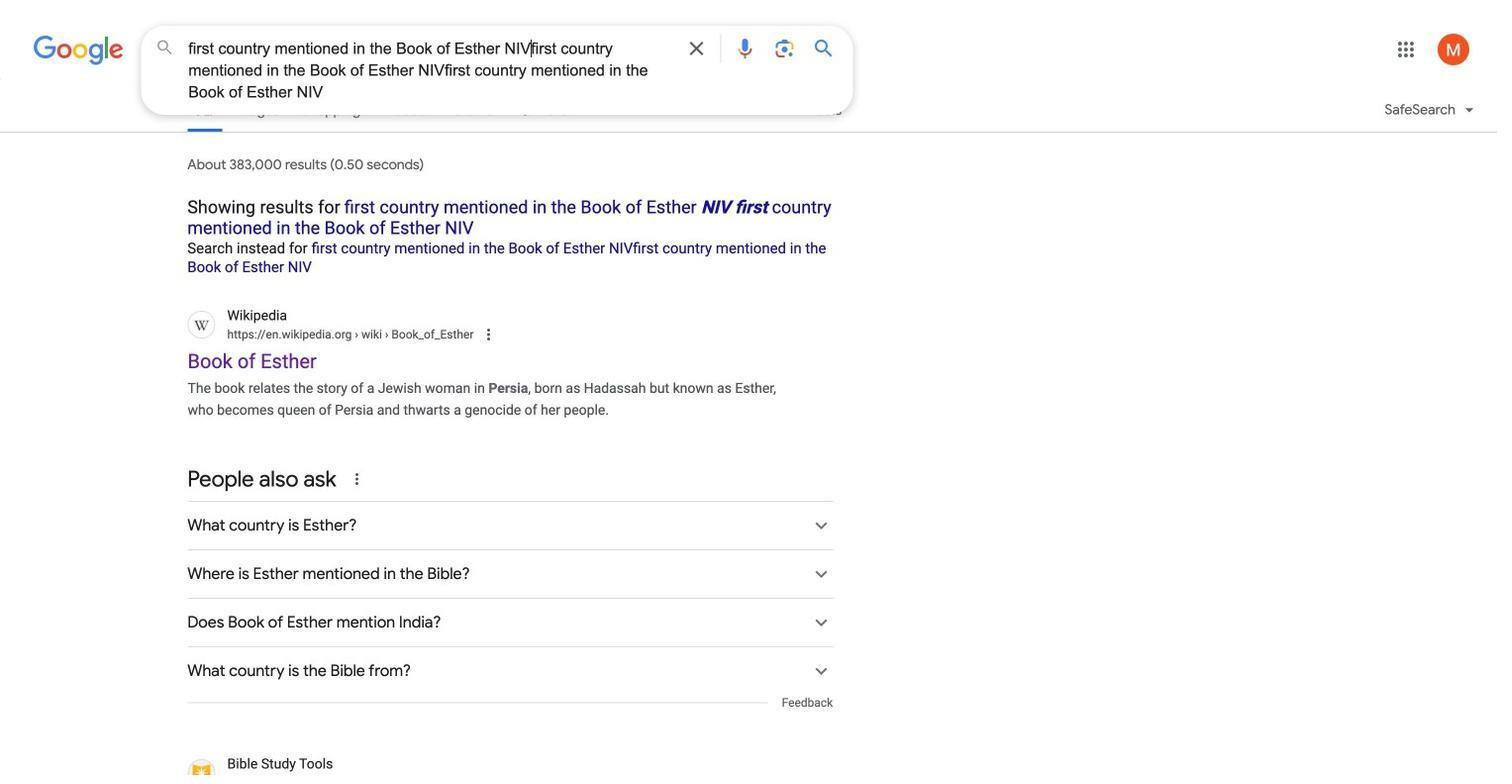 Task type: describe. For each thing, give the bounding box(es) containing it.
search by image image
[[773, 37, 796, 60]]



Task type: vqa. For each thing, say whether or not it's contained in the screenshot.
Like in the top of the page
no



Task type: locate. For each thing, give the bounding box(es) containing it.
None search field
[[0, 25, 853, 115]]

None text field
[[227, 326, 474, 344]]

navigation
[[0, 87, 1497, 144]]

heading
[[187, 191, 833, 276]]

None text field
[[352, 328, 474, 342]]

google image
[[33, 36, 124, 65]]

Search text field
[[188, 38, 673, 106]]

search by voice image
[[733, 37, 757, 60]]



